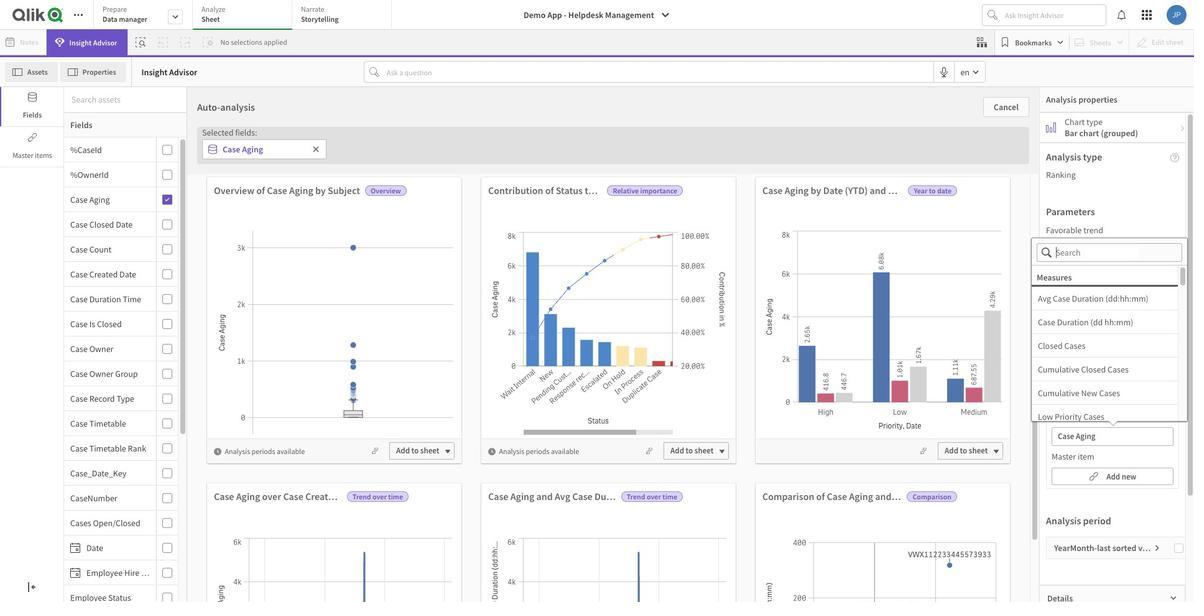 Task type: vqa. For each thing, say whether or not it's contained in the screenshot.
Assets
yes



Task type: locate. For each thing, give the bounding box(es) containing it.
0 horizontal spatial of
[[139, 195, 147, 208]]

1 trend over time from the left
[[352, 492, 403, 501]]

open & resolved cases over time
[[6, 471, 159, 484]]

timetable for case timetable
[[89, 418, 126, 429]]

0 horizontal spatial sheet
[[420, 445, 439, 456]]

advisor down data
[[93, 38, 117, 47]]

0 horizontal spatial case aging button
[[64, 194, 154, 205]]

up button
[[1047, 244, 1179, 264]]

medium priority cases 142
[[471, 87, 714, 175]]

2 horizontal spatial by
[[811, 184, 821, 197]]

1 horizontal spatial insight
[[142, 66, 167, 77]]

by right contribution
[[553, 182, 563, 195]]

sum button
[[1047, 388, 1082, 408]]

case aging down cumulative closed cases
[[1089, 393, 1130, 404]]

high
[[96, 87, 148, 119]]

case
[[223, 144, 240, 155], [267, 184, 287, 197], [627, 184, 647, 197], [763, 184, 783, 197], [70, 194, 88, 205], [70, 219, 88, 230], [70, 244, 88, 255], [70, 268, 88, 280], [1053, 293, 1070, 304], [70, 293, 88, 304], [1038, 316, 1056, 328], [70, 318, 88, 329], [70, 343, 88, 354], [70, 368, 88, 379], [1089, 393, 1107, 404], [70, 393, 88, 404], [70, 418, 88, 429], [1058, 431, 1075, 442], [70, 443, 88, 454], [214, 490, 234, 503], [283, 490, 303, 503]]

created
[[89, 268, 118, 280], [305, 490, 339, 503]]

&
[[32, 471, 39, 484]]

menu containing %caseid
[[64, 137, 187, 602]]

case aging menu item
[[64, 187, 178, 212]]

time
[[123, 293, 141, 304], [137, 471, 159, 484]]

open for open & resolved cases over time
[[6, 471, 30, 484]]

add inside button
[[1107, 471, 1120, 482]]

1 horizontal spatial analysis periods available
[[499, 446, 579, 456]]

2 time from the left
[[663, 492, 677, 501]]

duration down %ownerid
[[73, 182, 113, 195]]

1 horizontal spatial type
[[601, 182, 622, 195]]

duration down case created date
[[89, 293, 121, 304]]

by
[[553, 182, 563, 195], [315, 184, 326, 197], [811, 184, 821, 197]]

case owner button
[[64, 343, 154, 354]]

narrate
[[301, 4, 324, 14]]

by for open
[[553, 182, 563, 195]]

1 horizontal spatial available
[[551, 446, 579, 456]]

142
[[554, 119, 631, 175]]

cases
[[238, 87, 303, 119], [649, 87, 714, 119], [1021, 87, 1086, 119], [32, 182, 59, 195], [524, 182, 551, 195], [1065, 340, 1086, 351], [1108, 364, 1129, 375], [1099, 387, 1120, 398], [1084, 411, 1105, 422], [84, 471, 111, 484], [70, 517, 91, 528]]

1 vertical spatial small image
[[214, 448, 221, 455]]

owner for case owner
[[89, 343, 114, 354]]

1 vertical spatial time
[[137, 471, 159, 484]]

priority
[[169, 195, 199, 208]]

available
[[277, 446, 305, 456], [551, 446, 579, 456]]

by left the (ytd)
[[811, 184, 821, 197]]

priority inside medium priority cases 142
[[564, 87, 644, 119]]

open left &
[[6, 471, 30, 484]]

0 horizontal spatial small image
[[488, 448, 496, 455]]

0 vertical spatial insight
[[69, 38, 92, 47]]

type right status
[[601, 182, 622, 195]]

0 vertical spatial %caseid
[[70, 144, 102, 155]]

measures up the cumulative new cases
[[1046, 365, 1087, 378]]

open left size
[[6, 182, 30, 195]]

record
[[89, 393, 115, 404]]

1 horizontal spatial add to sheet
[[671, 445, 714, 456]]

1 horizontal spatial trend over time
[[627, 492, 677, 501]]

0 horizontal spatial insight advisor
[[69, 38, 117, 47]]

master left 'item'
[[1052, 451, 1076, 462]]

1 horizontal spatial of
[[256, 184, 265, 197]]

date inside "menu item"
[[116, 219, 133, 230]]

menu
[[64, 137, 187, 602]]

0 vertical spatial type
[[1087, 116, 1103, 128]]

case aging button up 'item'
[[1052, 428, 1173, 445]]

0 horizontal spatial trend
[[352, 492, 371, 501]]

link image
[[1089, 469, 1099, 484]]

small image
[[1179, 124, 1187, 132], [488, 448, 496, 455], [1154, 544, 1161, 552]]

0 horizontal spatial add to sheet button
[[389, 442, 455, 460]]

3 sheet from the left
[[969, 445, 988, 456]]

3 add to sheet from the left
[[945, 445, 988, 456]]

type right record
[[117, 393, 134, 404]]

insight advisor
[[69, 38, 117, 47], [142, 66, 197, 77]]

date
[[823, 184, 843, 197], [116, 219, 133, 230], [119, 268, 136, 280], [341, 490, 360, 503], [86, 542, 103, 553], [141, 567, 158, 578]]

by left subject
[[315, 184, 326, 197]]

trend
[[352, 492, 371, 501], [627, 492, 645, 501]]

1 vertical spatial created
[[305, 490, 339, 503]]

0 vertical spatial created
[[89, 268, 118, 280]]

2 horizontal spatial of
[[545, 184, 554, 197]]

0 vertical spatial time
[[123, 293, 141, 304]]

measures up avg
[[1037, 272, 1072, 283]]

1 horizontal spatial periods
[[526, 446, 550, 456]]

closed right is in the left bottom of the page
[[97, 318, 122, 329]]

1 add to sheet button from the left
[[389, 442, 455, 460]]

help image
[[1171, 154, 1179, 162]]

closed
[[89, 219, 114, 230], [97, 318, 122, 329], [1038, 340, 1063, 351], [1081, 364, 1106, 375]]

0 horizontal spatial trend over time
[[352, 492, 403, 501]]

case duration time
[[70, 293, 141, 304]]

1 vertical spatial timetable
[[89, 443, 126, 454]]

0 horizontal spatial type
[[117, 393, 134, 404]]

case inside 'case duration time' menu item
[[70, 293, 88, 304]]

case created date menu item
[[64, 262, 178, 287]]

cases right new
[[1099, 387, 1120, 398]]

case duration (dd hh:mm)
[[1038, 316, 1134, 328]]

case aging inside button
[[1058, 431, 1096, 442]]

duration up case duration (dd hh:mm)
[[1072, 293, 1104, 304]]

employee
[[86, 567, 123, 578]]

1 timetable from the top
[[89, 418, 126, 429]]

2 vertical spatial small image
[[1154, 544, 1161, 552]]

sorted
[[1113, 542, 1137, 554]]

cases up fields:
[[238, 87, 303, 119]]

0 vertical spatial case aging button
[[64, 194, 154, 205]]

cases left 'vs'
[[32, 182, 59, 195]]

(ytd)
[[845, 184, 868, 197]]

1 horizontal spatial by
[[553, 182, 563, 195]]

narrate storytelling
[[301, 4, 339, 24]]

advisor
[[93, 38, 117, 47], [169, 66, 197, 77]]

relative importance
[[613, 186, 677, 195]]

time inside menu item
[[123, 293, 141, 304]]

case timetable button
[[64, 418, 154, 429]]

Ask Insight Advisor text field
[[1003, 5, 1106, 25]]

analysis
[[220, 101, 255, 113]]

0 vertical spatial owner
[[89, 343, 114, 354]]

2 master items button from the left
[[1, 128, 63, 167]]

2 available from the left
[[551, 446, 579, 456]]

manager
[[119, 14, 147, 24]]

low priority cases 203
[[884, 87, 1086, 175]]

1 owner from the top
[[89, 343, 114, 354]]

date button
[[64, 542, 154, 553]]

low inside low priority cases 203
[[884, 87, 931, 119]]

1 horizontal spatial add to sheet button
[[664, 442, 729, 460]]

insight up properties "button"
[[69, 38, 92, 47]]

0 vertical spatial small image
[[1179, 124, 1187, 132]]

1 vertical spatial owner
[[89, 368, 114, 379]]

dimensions
[[1046, 296, 1096, 309]]

0 vertical spatial low
[[884, 87, 931, 119]]

0 vertical spatial timetable
[[89, 418, 126, 429]]

cases open/closed menu item
[[64, 511, 178, 536]]

0 horizontal spatial analysis periods available
[[225, 446, 305, 456]]

1 horizontal spatial insight advisor
[[142, 66, 197, 77]]

employee hire date menu item
[[64, 560, 178, 585]]

type inside case record type menu item
[[117, 393, 134, 404]]

cases down ask a question text field
[[649, 87, 714, 119]]

1 horizontal spatial small image
[[1154, 544, 1161, 552]]

auto-
[[197, 101, 220, 113]]

1 vertical spatial cumulative
[[1038, 387, 1080, 398]]

%caseid
[[70, 144, 102, 155], [1054, 323, 1087, 335]]

bar chart image
[[1046, 123, 1056, 132]]

%ownerid menu item
[[64, 162, 178, 187]]

1 vertical spatial master
[[1052, 451, 1076, 462]]

%caseid up closed cases
[[1054, 323, 1087, 335]]

case inside "case is closed" menu item
[[70, 318, 88, 329]]

open cases vs duration * bubble size represents number of high priority open cases
[[6, 182, 247, 208]]

case timetable rank menu item
[[64, 436, 178, 461]]

cases up cumulative closed cases
[[1065, 340, 1086, 351]]

type for chart
[[1087, 116, 1103, 128]]

advisor up the auto-
[[169, 66, 197, 77]]

open cases by priority type
[[497, 182, 622, 195]]

cumulative down closed cases
[[1038, 364, 1080, 375]]

cases up casenumber
[[84, 471, 111, 484]]

2 horizontal spatial sheet
[[969, 445, 988, 456]]

overview right subject
[[371, 186, 401, 195]]

%caseid up %ownerid
[[70, 144, 102, 155]]

case count menu item
[[64, 237, 178, 262]]

0 vertical spatial advisor
[[93, 38, 117, 47]]

closed up new
[[1081, 364, 1106, 375]]

by for case
[[811, 184, 821, 197]]

tab list containing prepare
[[93, 0, 396, 31]]

open inside open cases vs duration * bubble size represents number of high priority open cases
[[6, 182, 30, 195]]

1 horizontal spatial master
[[1052, 451, 1076, 462]]

2 horizontal spatial small image
[[1179, 124, 1187, 132]]

case count
[[70, 244, 112, 255]]

of left high
[[139, 195, 147, 208]]

case created date button
[[64, 268, 154, 280]]

closed up the count
[[89, 219, 114, 230]]

over
[[113, 471, 135, 484]]

1 cumulative from the top
[[1038, 364, 1080, 375]]

importance
[[640, 186, 677, 195]]

priority inside high priority cases 72
[[152, 87, 233, 119]]

fields
[[23, 110, 42, 119], [70, 119, 92, 131]]

0 horizontal spatial time
[[388, 492, 403, 501]]

overview for overview
[[371, 186, 401, 195]]

1 horizontal spatial created
[[305, 490, 339, 503]]

0 horizontal spatial %caseid
[[70, 144, 102, 155]]

0 horizontal spatial advisor
[[93, 38, 117, 47]]

0 vertical spatial small image
[[1164, 246, 1172, 261]]

chart type bar chart (grouped)
[[1065, 116, 1138, 139]]

cases inside open cases vs duration * bubble size represents number of high priority open cases
[[32, 182, 59, 195]]

priority inside low priority cases 203
[[936, 87, 1016, 119]]

of inside open cases vs duration * bubble size represents number of high priority open cases
[[139, 195, 147, 208]]

timetable up case timetable rank at left bottom
[[89, 418, 126, 429]]

1 master items button from the left
[[0, 128, 63, 167]]

0 horizontal spatial overview
[[214, 184, 255, 197]]

insight advisor down data
[[69, 38, 117, 47]]

tab list
[[93, 0, 396, 31]]

closed inside "case is closed" menu item
[[97, 318, 122, 329]]

0 horizontal spatial insight
[[69, 38, 92, 47]]

auto-analysis
[[197, 101, 255, 113]]

sheet
[[202, 14, 220, 24]]

1 horizontal spatial trend
[[627, 492, 645, 501]]

type inside chart type bar chart (grouped)
[[1087, 116, 1103, 128]]

case aging button up case closed date button
[[64, 194, 154, 205]]

duration inside menu item
[[89, 293, 121, 304]]

analysis type
[[1046, 151, 1103, 163]]

%caseid inside menu item
[[70, 144, 102, 155]]

resolved
[[41, 471, 82, 484]]

case aging
[[223, 144, 263, 155], [70, 194, 110, 205], [1089, 393, 1130, 404], [1058, 431, 1096, 442]]

prepare
[[103, 4, 127, 14]]

2 owner from the top
[[89, 368, 114, 379]]

0 horizontal spatial low
[[884, 87, 931, 119]]

cumulative up 'field' on the right of the page
[[1038, 387, 1080, 398]]

case inside case created date menu item
[[70, 268, 88, 280]]

1 horizontal spatial overview
[[371, 186, 401, 195]]

of
[[256, 184, 265, 197], [545, 184, 554, 197], [139, 195, 147, 208]]

case aging down fields:
[[223, 144, 263, 155]]

1 vertical spatial small image
[[488, 448, 496, 455]]

timetable for case timetable rank
[[89, 443, 126, 454]]

james peterson image
[[1167, 5, 1187, 25]]

case is closed menu item
[[64, 312, 178, 337]]

type down chart
[[1083, 151, 1103, 163]]

cases inside high priority cases 72
[[238, 87, 303, 119]]

0 horizontal spatial master
[[13, 151, 33, 160]]

2 timetable from the top
[[89, 443, 126, 454]]

(grouped)
[[1101, 128, 1138, 139]]

0 vertical spatial type
[[601, 182, 622, 195]]

overview right priority
[[214, 184, 255, 197]]

0 horizontal spatial available
[[277, 446, 305, 456]]

fields up %caseid button
[[70, 119, 92, 131]]

open left status
[[497, 182, 522, 195]]

menu inside application
[[64, 137, 187, 602]]

employee hire date
[[86, 567, 158, 578]]

year to date
[[914, 186, 952, 195]]

1 vertical spatial type
[[1083, 151, 1103, 163]]

ranking
[[1046, 169, 1076, 180]]

type
[[601, 182, 622, 195], [117, 393, 134, 404]]

chart
[[1065, 116, 1085, 128]]

insight advisor inside dropdown button
[[69, 38, 117, 47]]

0 vertical spatial master
[[13, 151, 33, 160]]

open for open cases by priority type
[[497, 182, 522, 195]]

cumulative
[[1038, 364, 1080, 375], [1038, 387, 1080, 398]]

2 sheet from the left
[[695, 445, 714, 456]]

case aging down %ownerid
[[70, 194, 110, 205]]

1 vertical spatial %caseid
[[1054, 323, 1087, 335]]

cumulative for cumulative new cases
[[1038, 387, 1080, 398]]

rank
[[128, 443, 146, 454]]

master for master item
[[1052, 451, 1076, 462]]

owner inside the case owner group menu item
[[89, 368, 114, 379]]

1 vertical spatial low
[[1038, 411, 1053, 422]]

1 vertical spatial advisor
[[169, 66, 197, 77]]

owner up record
[[89, 368, 114, 379]]

bubble
[[13, 195, 41, 208]]

0 horizontal spatial add to sheet
[[396, 445, 439, 456]]

case inside 'case owner' menu item
[[70, 343, 88, 354]]

owner for case owner group
[[89, 368, 114, 379]]

type right chart
[[1087, 116, 1103, 128]]

1 horizontal spatial sheet
[[695, 445, 714, 456]]

insight advisor down smart search icon
[[142, 66, 197, 77]]

chart
[[1080, 128, 1099, 139]]

application
[[0, 0, 1194, 602]]

cases down casenumber
[[70, 517, 91, 528]]

owner up case owner group
[[89, 343, 114, 354]]

priority
[[152, 87, 233, 119], [564, 87, 644, 119], [936, 87, 1016, 119], [565, 182, 599, 195], [888, 184, 921, 197], [1055, 411, 1082, 422]]

0 vertical spatial insight advisor
[[69, 38, 117, 47]]

overview of case aging by subject
[[214, 184, 360, 197]]

insight down smart search icon
[[142, 66, 167, 77]]

group
[[115, 368, 138, 379]]

of right the cases
[[256, 184, 265, 197]]

medium
[[471, 87, 559, 119]]

case aging button
[[64, 194, 154, 205], [1052, 428, 1173, 445]]

owner inside 'case owner' menu item
[[89, 343, 114, 354]]

overview for overview of case aging by subject
[[214, 184, 255, 197]]

created inside menu item
[[89, 268, 118, 280]]

cases inside low priority cases 203
[[1021, 87, 1086, 119]]

demo app - helpdesk management button
[[516, 5, 678, 25]]

timetable down case timetable button
[[89, 443, 126, 454]]

2 cumulative from the top
[[1038, 387, 1080, 398]]

priority for low priority cases 203
[[936, 87, 1016, 119]]

1 vertical spatial type
[[117, 393, 134, 404]]

fields up master items
[[23, 110, 42, 119]]

1 horizontal spatial case aging button
[[1052, 428, 1173, 445]]

employee hire date button
[[64, 567, 164, 578]]

1 horizontal spatial advisor
[[169, 66, 197, 77]]

2 add to sheet button from the left
[[664, 442, 729, 460]]

1 vertical spatial insight advisor
[[142, 66, 197, 77]]

time down case created date menu item
[[123, 293, 141, 304]]

0 vertical spatial cumulative
[[1038, 364, 1080, 375]]

1 horizontal spatial fields
[[70, 119, 92, 131]]

1 horizontal spatial time
[[663, 492, 677, 501]]

case is closed button
[[64, 318, 154, 329]]

case aging over case created date
[[214, 490, 360, 503]]

0 horizontal spatial periods
[[252, 446, 275, 456]]

add to sheet button
[[389, 442, 455, 460], [664, 442, 729, 460], [938, 442, 1003, 460]]

small image
[[1164, 246, 1172, 261], [214, 448, 221, 455], [1170, 595, 1178, 602]]

time right over at the left bottom
[[137, 471, 159, 484]]

employee status menu item
[[64, 585, 178, 602]]

case timetable menu item
[[64, 411, 178, 436]]

cases
[[224, 195, 247, 208]]

analysis period
[[1046, 514, 1111, 527]]

0 horizontal spatial created
[[89, 268, 118, 280]]

case_date_key button
[[64, 467, 154, 479]]

of left status
[[545, 184, 554, 197]]

case owner menu item
[[64, 337, 178, 361]]

master left items
[[13, 151, 33, 160]]

case aging up master item
[[1058, 431, 1096, 442]]

timetable inside menu item
[[89, 443, 126, 454]]

cumulative for cumulative closed cases
[[1038, 364, 1080, 375]]

timetable inside menu item
[[89, 418, 126, 429]]

1 horizontal spatial %caseid
[[1054, 323, 1087, 335]]

hh:mm)
[[1105, 316, 1134, 328]]

1 horizontal spatial low
[[1038, 411, 1053, 422]]

2 horizontal spatial add to sheet
[[945, 445, 988, 456]]

0 horizontal spatial by
[[315, 184, 326, 197]]

cases up bar chart icon
[[1021, 87, 1086, 119]]

2 horizontal spatial add to sheet button
[[938, 442, 1003, 460]]



Task type: describe. For each thing, give the bounding box(es) containing it.
cumulative closed cases
[[1038, 364, 1129, 375]]

helpdesk
[[568, 9, 604, 21]]

case aging inside menu item
[[70, 194, 110, 205]]

application containing 72
[[0, 0, 1194, 602]]

bar
[[1065, 128, 1078, 139]]

1 vertical spatial insight
[[142, 66, 167, 77]]

case duration time button
[[64, 293, 154, 304]]

add to sheet button for the leftmost small icon
[[664, 442, 729, 460]]

1 horizontal spatial over
[[373, 492, 387, 501]]

2 trend from the left
[[627, 492, 645, 501]]

year
[[914, 186, 928, 195]]

selected
[[202, 127, 234, 138]]

case closed date
[[70, 219, 133, 230]]

closed up cumulative closed cases
[[1038, 340, 1063, 351]]

cases up the cumulative new cases
[[1108, 364, 1129, 375]]

status
[[556, 184, 583, 197]]

properties button
[[60, 62, 126, 82]]

favorable trend
[[1046, 225, 1104, 236]]

case_date_key menu item
[[64, 461, 178, 486]]

properties
[[1079, 94, 1118, 105]]

cumulative new cases
[[1038, 387, 1120, 398]]

new
[[1081, 387, 1098, 398]]

selections
[[231, 37, 262, 47]]

type for analysis
[[1083, 151, 1103, 163]]

0 horizontal spatial fields
[[23, 110, 42, 119]]

Ask a question text field
[[384, 62, 934, 82]]

insight inside dropdown button
[[69, 38, 92, 47]]

aging inside case aging menu item
[[89, 194, 110, 205]]

casenumber button
[[64, 492, 154, 504]]

cases left status
[[524, 182, 551, 195]]

avg case duration (dd:hh:mm)
[[1038, 293, 1149, 304]]

demo app - helpdesk management
[[524, 9, 654, 21]]

case owner group menu item
[[64, 361, 178, 386]]

contribution
[[488, 184, 543, 197]]

open for open cases vs duration * bubble size represents number of high priority open cases
[[6, 182, 30, 195]]

%ownerid button
[[64, 169, 154, 180]]

applied
[[264, 37, 287, 47]]

data
[[103, 14, 117, 24]]

Search text field
[[1056, 247, 1139, 258]]

1 trend from the left
[[352, 492, 371, 501]]

case inside case record type menu item
[[70, 393, 88, 404]]

1 analysis periods available from the left
[[225, 446, 305, 456]]

high
[[149, 195, 167, 208]]

app
[[547, 9, 562, 21]]

yearmonth-
[[1054, 542, 1097, 554]]

up
[[1055, 248, 1065, 259]]

1 vertical spatial case aging button
[[1052, 428, 1173, 445]]

open/closed
[[93, 517, 140, 528]]

72
[[174, 119, 225, 175]]

case owner
[[70, 343, 114, 354]]

case owner group
[[70, 368, 138, 379]]

and
[[870, 184, 886, 197]]

avg
[[1038, 293, 1051, 304]]

casenumber menu item
[[64, 486, 178, 511]]

size
[[43, 195, 58, 208]]

advisor inside dropdown button
[[93, 38, 117, 47]]

cases inside medium priority cases 142
[[649, 87, 714, 119]]

case inside menu item
[[70, 368, 88, 379]]

1 periods from the left
[[252, 446, 275, 456]]

2 vertical spatial small image
[[1170, 595, 1178, 602]]

duration down dimensions
[[1057, 316, 1089, 328]]

duration inside open cases vs duration * bubble size represents number of high priority open cases
[[73, 182, 113, 195]]

case closed date menu item
[[64, 212, 178, 237]]

0 horizontal spatial over
[[262, 490, 281, 503]]

%caseid button
[[64, 144, 154, 155]]

smart search image
[[136, 37, 146, 47]]

case inside case timetable menu item
[[70, 418, 88, 429]]

1 time from the left
[[388, 492, 403, 501]]

represents
[[60, 195, 104, 208]]

1 available from the left
[[277, 446, 305, 456]]

cases open/closed button
[[64, 517, 154, 528]]

case is closed
[[70, 318, 122, 329]]

case inside case count menu item
[[70, 244, 88, 255]]

assets
[[27, 67, 48, 76]]

0 vertical spatial measures
[[1037, 272, 1072, 283]]

master for master items
[[13, 151, 33, 160]]

-
[[564, 9, 567, 21]]

3 add to sheet button from the left
[[938, 442, 1003, 460]]

case inside case timetable rank menu item
[[70, 443, 88, 454]]

of for status
[[545, 184, 554, 197]]

small image inside up button
[[1164, 246, 1172, 261]]

Search assets text field
[[64, 88, 187, 111]]

cases down new
[[1084, 411, 1105, 422]]

bookmarks button
[[998, 32, 1067, 52]]

management
[[605, 9, 654, 21]]

cancel
[[994, 101, 1019, 113]]

priority for low priority cases
[[1055, 411, 1082, 422]]

2 horizontal spatial over
[[647, 492, 661, 501]]

case aging by date (ytd) and priority
[[763, 184, 921, 197]]

priority for medium priority cases 142
[[564, 87, 644, 119]]

case duration time menu item
[[64, 287, 178, 312]]

storytelling
[[301, 14, 339, 24]]

case created date
[[70, 268, 136, 280]]

casenumber
[[70, 492, 117, 504]]

case closed date button
[[64, 219, 154, 230]]

2 periods from the left
[[526, 446, 550, 456]]

date
[[937, 186, 952, 195]]

case record type menu item
[[64, 386, 178, 411]]

priority for high priority cases 72
[[152, 87, 233, 119]]

case record type button
[[64, 393, 154, 404]]

open
[[201, 195, 222, 208]]

relative
[[613, 186, 639, 195]]

parameters
[[1046, 205, 1095, 218]]

1 vertical spatial measures
[[1046, 365, 1087, 378]]

selections tool image
[[977, 37, 987, 47]]

add to sheet button for middle small image
[[389, 442, 455, 460]]

comparison
[[913, 492, 952, 501]]

1 sheet from the left
[[420, 445, 439, 456]]

count
[[89, 244, 112, 255]]

assets button
[[5, 62, 58, 82]]

%caseid menu item
[[64, 137, 178, 162]]

items
[[35, 151, 52, 160]]

last
[[1097, 542, 1111, 554]]

closed cases
[[1038, 340, 1086, 351]]

number
[[106, 195, 137, 208]]

cancel button
[[983, 97, 1029, 117]]

high priority cases 72
[[96, 87, 303, 175]]

2 add to sheet from the left
[[671, 445, 714, 456]]

no
[[220, 37, 229, 47]]

date menu item
[[64, 536, 178, 560]]

en
[[961, 66, 970, 77]]

prepare data manager
[[103, 4, 147, 24]]

low for low priority cases
[[1038, 411, 1053, 422]]

hire
[[124, 567, 140, 578]]

case inside case aging menu item
[[70, 194, 88, 205]]

deselect field image
[[312, 146, 320, 153]]

subject
[[328, 184, 360, 197]]

insight advisor button
[[46, 29, 128, 55]]

field
[[1052, 412, 1070, 424]]

2 trend over time from the left
[[627, 492, 677, 501]]

2 analysis periods available from the left
[[499, 446, 579, 456]]

case count button
[[64, 244, 154, 255]]

search image
[[1042, 244, 1052, 261]]

case inside "menu item"
[[70, 219, 88, 230]]

bookmarks
[[1015, 38, 1052, 47]]

trend
[[1084, 225, 1104, 236]]

case_date_key
[[70, 467, 127, 479]]

new
[[1122, 471, 1137, 482]]

values
[[1138, 542, 1162, 554]]

case aging button inside menu item
[[64, 194, 154, 205]]

of for case
[[256, 184, 265, 197]]

closed inside the case closed date "menu item"
[[89, 219, 114, 230]]

1 add to sheet from the left
[[396, 445, 439, 456]]

low for low priority cases 203
[[884, 87, 931, 119]]

cases inside "menu item"
[[70, 517, 91, 528]]

(dd:hh:mm)
[[1106, 293, 1149, 304]]



